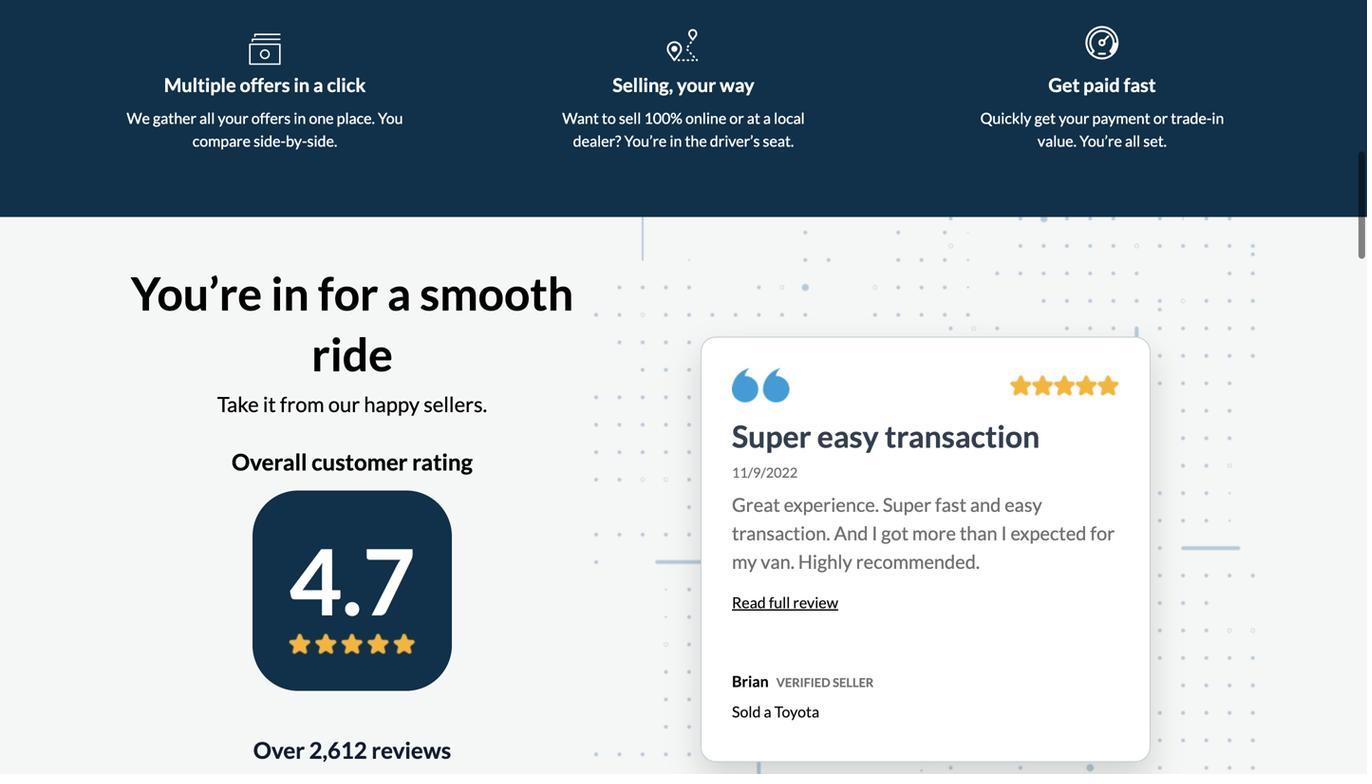 Task type: vqa. For each thing, say whether or not it's contained in the screenshot.


Task type: locate. For each thing, give the bounding box(es) containing it.
1 horizontal spatial i
[[1001, 522, 1007, 545]]

in
[[294, 74, 310, 96], [294, 109, 306, 127], [1212, 109, 1225, 127], [670, 131, 682, 150], [271, 265, 309, 320]]

2 horizontal spatial you're
[[1080, 131, 1122, 150]]

easy right and on the bottom of page
[[1005, 493, 1043, 516]]

1 4.7 stars image from the left
[[289, 633, 311, 654]]

a right the sold
[[764, 702, 772, 721]]

for inside you're in for a smooth ride
[[318, 265, 379, 320]]

brian
[[732, 672, 769, 690]]

side.
[[307, 131, 337, 150]]

your
[[677, 74, 716, 96], [218, 109, 248, 127], [1059, 109, 1090, 127]]

payment
[[1093, 109, 1151, 127]]

3 4.7 stars image from the left
[[341, 633, 363, 654]]

1 horizontal spatial easy
[[1005, 493, 1043, 516]]

4 4.7 stars image from the left
[[368, 633, 389, 654]]

fast
[[1124, 74, 1156, 96], [935, 493, 967, 516]]

2 5.0 stars image from the left
[[1032, 375, 1054, 396]]

quote image
[[732, 368, 790, 403]]

0 horizontal spatial you're
[[131, 265, 262, 320]]

11/9/2022
[[732, 464, 798, 480]]

rating
[[412, 448, 473, 475]]

5.0 stars image
[[1010, 375, 1032, 396], [1032, 375, 1054, 396], [1054, 375, 1076, 396], [1076, 375, 1098, 396]]

our
[[328, 392, 360, 416]]

to
[[602, 109, 616, 127]]

you're
[[624, 131, 667, 150], [1080, 131, 1122, 150], [131, 265, 262, 320]]

for
[[318, 265, 379, 320], [1091, 522, 1115, 545]]

trade-
[[1171, 109, 1212, 127]]

1 horizontal spatial you're
[[624, 131, 667, 150]]

2 or from the left
[[1154, 109, 1168, 127]]

1 horizontal spatial your
[[677, 74, 716, 96]]

your up value.
[[1059, 109, 1090, 127]]

1 or from the left
[[730, 109, 744, 127]]

1 vertical spatial for
[[1091, 522, 1115, 545]]

0 vertical spatial for
[[318, 265, 379, 320]]

recommended.
[[856, 550, 980, 573]]

or left at
[[730, 109, 744, 127]]

the
[[685, 131, 707, 150]]

great
[[732, 493, 780, 516]]

your up 'compare' on the top of page
[[218, 109, 248, 127]]

you're inside you're in for a smooth ride
[[131, 265, 262, 320]]

offers inside the 'we gather all your offers in one place. you compare side-by-side.'
[[251, 109, 291, 127]]

1 vertical spatial all
[[1125, 131, 1141, 150]]

0 vertical spatial all
[[199, 109, 215, 127]]

highly
[[799, 550, 853, 573]]

fast up more
[[935, 493, 967, 516]]

i right than
[[1001, 522, 1007, 545]]

click
[[327, 74, 366, 96]]

get
[[1049, 74, 1080, 96]]

fast up payment
[[1124, 74, 1156, 96]]

offers up side- in the top left of the page
[[251, 109, 291, 127]]

we
[[127, 109, 150, 127]]

all up 'compare' on the top of page
[[199, 109, 215, 127]]

4 5.0 stars image from the left
[[1076, 375, 1098, 396]]

a right at
[[763, 109, 771, 127]]

super
[[732, 418, 812, 454], [883, 493, 932, 516]]

all
[[199, 109, 215, 127], [1125, 131, 1141, 150]]

1 vertical spatial easy
[[1005, 493, 1043, 516]]

0 horizontal spatial your
[[218, 109, 248, 127]]

0 vertical spatial easy
[[818, 418, 879, 454]]

sellers.
[[424, 392, 487, 416]]

1 i from the left
[[872, 522, 878, 545]]

easy
[[818, 418, 879, 454], [1005, 493, 1043, 516]]

read full review
[[732, 593, 839, 612]]

easy up experience.
[[818, 418, 879, 454]]

1 vertical spatial super
[[883, 493, 932, 516]]

1 vertical spatial offers
[[251, 109, 291, 127]]

a up ride
[[387, 265, 411, 320]]

super up got
[[883, 493, 932, 516]]

quickly
[[981, 109, 1032, 127]]

i
[[872, 522, 878, 545], [1001, 522, 1007, 545]]

for up ride
[[318, 265, 379, 320]]

than
[[960, 522, 998, 545]]

1 vertical spatial fast
[[935, 493, 967, 516]]

or inside want to sell 100% online or at a local dealer? you're in the driver's seat.
[[730, 109, 744, 127]]

super up 11/9/2022
[[732, 418, 812, 454]]

gather
[[153, 109, 197, 127]]

and
[[834, 522, 868, 545]]

your up online
[[677, 74, 716, 96]]

1 5.0 stars image from the left
[[1010, 375, 1032, 396]]

smooth
[[420, 265, 574, 320]]

super inside great experience. super fast and easy transaction. and i got more than i expected for my van. highly recommended.
[[883, 493, 932, 516]]

great experience. super fast and easy transaction. and i got more than i expected for my van. highly recommended.
[[732, 493, 1115, 573]]

offers
[[240, 74, 290, 96], [251, 109, 291, 127]]

0 horizontal spatial i
[[872, 522, 878, 545]]

multiple offers in a click
[[164, 74, 366, 96]]

want to sell 100% online or at a local dealer? you're in the driver's seat.
[[562, 109, 805, 150]]

transaction.
[[732, 522, 831, 545]]

4.7 stars image
[[289, 633, 311, 654], [315, 633, 337, 654], [341, 633, 363, 654], [368, 633, 389, 654], [394, 633, 415, 654]]

review
[[793, 593, 839, 612]]

all left set.
[[1125, 131, 1141, 150]]

a inside want to sell 100% online or at a local dealer? you're in the driver's seat.
[[763, 109, 771, 127]]

compare
[[193, 131, 251, 150]]

van.
[[761, 550, 795, 573]]

0 vertical spatial fast
[[1124, 74, 1156, 96]]

expected
[[1011, 522, 1087, 545]]

1 horizontal spatial super
[[883, 493, 932, 516]]

1 horizontal spatial or
[[1154, 109, 1168, 127]]

customer
[[312, 448, 408, 475]]

2 horizontal spatial your
[[1059, 109, 1090, 127]]

for right expected
[[1091, 522, 1115, 545]]

offers up the 'we gather all your offers in one place. you compare side-by-side.' on the top left of page
[[240, 74, 290, 96]]

0 horizontal spatial fast
[[935, 493, 967, 516]]

or up set.
[[1154, 109, 1168, 127]]

0 horizontal spatial for
[[318, 265, 379, 320]]

sold
[[732, 702, 761, 721]]

i left got
[[872, 522, 878, 545]]

seat.
[[763, 131, 794, 150]]

get
[[1035, 109, 1056, 127]]

or
[[730, 109, 744, 127], [1154, 109, 1168, 127]]

a
[[313, 74, 323, 96], [763, 109, 771, 127], [387, 265, 411, 320], [764, 702, 772, 721]]

5 4.7 stars image from the left
[[394, 633, 415, 654]]

0 horizontal spatial super
[[732, 418, 812, 454]]

0 horizontal spatial all
[[199, 109, 215, 127]]

0 horizontal spatial or
[[730, 109, 744, 127]]

you're inside quickly get your payment or trade-in value. you're all set.
[[1080, 131, 1122, 150]]

1 horizontal spatial for
[[1091, 522, 1115, 545]]

experience.
[[784, 493, 879, 516]]

read full review link
[[732, 593, 839, 612]]

1 horizontal spatial fast
[[1124, 74, 1156, 96]]

1 horizontal spatial all
[[1125, 131, 1141, 150]]



Task type: describe. For each thing, give the bounding box(es) containing it.
place.
[[337, 109, 375, 127]]

super easy transaction
[[732, 418, 1040, 454]]

it
[[263, 392, 276, 416]]

read
[[732, 593, 766, 612]]

for inside great experience. super fast and easy transaction. and i got more than i expected for my van. highly recommended.
[[1091, 522, 1115, 545]]

verified
[[777, 675, 831, 689]]

way
[[720, 74, 755, 96]]

overall
[[232, 448, 307, 475]]

2 4.7 stars image from the left
[[315, 633, 337, 654]]

2 i from the left
[[1001, 522, 1007, 545]]

want
[[562, 109, 599, 127]]

all inside quickly get your payment or trade-in value. you're all set.
[[1125, 131, 1141, 150]]

over
[[253, 736, 305, 763]]

more
[[913, 522, 956, 545]]

toyota
[[775, 702, 820, 721]]

100%
[[644, 109, 683, 127]]

easy inside great experience. super fast and easy transaction. and i got more than i expected for my van. highly recommended.
[[1005, 493, 1043, 516]]

quickly get your payment or trade-in value. you're all set.
[[981, 109, 1225, 150]]

overall customer rating
[[232, 448, 473, 475]]

paid
[[1084, 74, 1120, 96]]

you're in for a smooth ride
[[131, 265, 574, 381]]

sell
[[619, 109, 641, 127]]

seller
[[833, 675, 874, 689]]

selling,
[[613, 74, 673, 96]]

multiple
[[164, 74, 236, 96]]

fast inside great experience. super fast and easy transaction. and i got more than i expected for my van. highly recommended.
[[935, 493, 967, 516]]

4.7
[[289, 525, 415, 635]]

dealer?
[[573, 131, 621, 150]]

get paid fast
[[1049, 74, 1156, 96]]

my
[[732, 550, 757, 573]]

local
[[774, 109, 805, 127]]

driver's
[[710, 131, 760, 150]]

one
[[309, 109, 334, 127]]

got
[[882, 522, 909, 545]]

5.0 stars image
[[1098, 375, 1120, 396]]

at
[[747, 109, 761, 127]]

online
[[686, 109, 727, 127]]

set.
[[1144, 131, 1167, 150]]

a left click
[[313, 74, 323, 96]]

value.
[[1038, 131, 1077, 150]]

selling, your way
[[613, 74, 755, 96]]

or inside quickly get your payment or trade-in value. you're all set.
[[1154, 109, 1168, 127]]

in inside quickly get your payment or trade-in value. you're all set.
[[1212, 109, 1225, 127]]

transaction
[[885, 418, 1040, 454]]

3 5.0 stars image from the left
[[1054, 375, 1076, 396]]

a inside you're in for a smooth ride
[[387, 265, 411, 320]]

ride
[[312, 326, 393, 381]]

your inside quickly get your payment or trade-in value. you're all set.
[[1059, 109, 1090, 127]]

and
[[970, 493, 1001, 516]]

0 vertical spatial offers
[[240, 74, 290, 96]]

0 vertical spatial super
[[732, 418, 812, 454]]

you're inside want to sell 100% online or at a local dealer? you're in the driver's seat.
[[624, 131, 667, 150]]

in inside want to sell 100% online or at a local dealer? you're in the driver's seat.
[[670, 131, 682, 150]]

you
[[378, 109, 403, 127]]

2,612
[[309, 736, 367, 763]]

sold a toyota
[[732, 702, 820, 721]]

full
[[769, 593, 790, 612]]

all inside the 'we gather all your offers in one place. you compare side-by-side.'
[[199, 109, 215, 127]]

over 2,612 reviews
[[253, 736, 451, 763]]

in inside you're in for a smooth ride
[[271, 265, 309, 320]]

take it from our happy sellers.
[[217, 392, 487, 416]]

reviews
[[372, 736, 451, 763]]

happy
[[364, 392, 420, 416]]

take
[[217, 392, 259, 416]]

in inside the 'we gather all your offers in one place. you compare side-by-side.'
[[294, 109, 306, 127]]

from
[[280, 392, 324, 416]]

your inside the 'we gather all your offers in one place. you compare side-by-side.'
[[218, 109, 248, 127]]

0 horizontal spatial easy
[[818, 418, 879, 454]]

brian verified seller
[[732, 672, 874, 690]]

we gather all your offers in one place. you compare side-by-side.
[[127, 109, 403, 150]]

by-
[[286, 131, 307, 150]]

side-
[[254, 131, 286, 150]]



